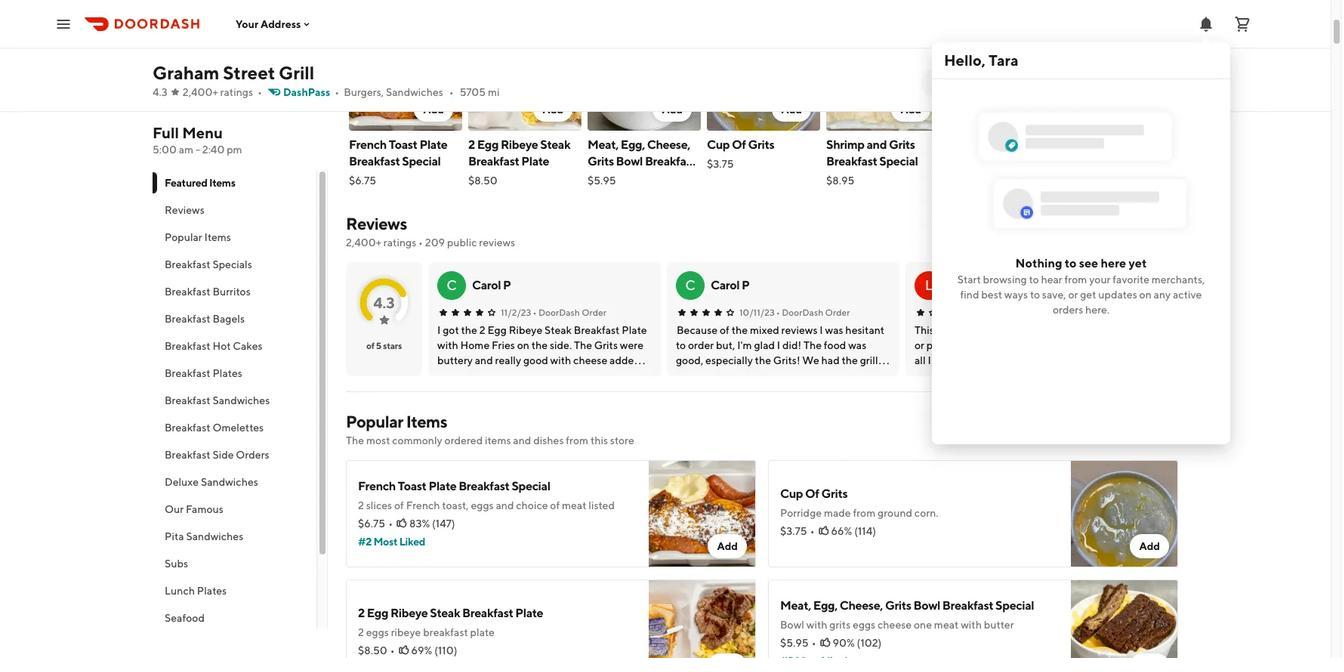 Task type: describe. For each thing, give the bounding box(es) containing it.
(110)
[[435, 645, 458, 657]]

home fries image
[[1066, 23, 1179, 131]]

tara
[[989, 51, 1019, 69]]

• left burgers,
[[335, 86, 339, 98]]

add item to cart image
[[717, 654, 738, 658]]

83%
[[410, 518, 430, 530]]

yet
[[1129, 256, 1147, 270]]

• down street
[[258, 86, 262, 98]]

special inside meat, egg, cheese, grits bowl breakfast special bowl with grits eggs cheese one meat with butter
[[996, 599, 1035, 613]]

1 horizontal spatial meat, egg, cheese, grits bowl breakfast special image
[[1072, 580, 1179, 658]]

$3.75 inside cup of grits $3.75
[[707, 158, 734, 170]]

corn.
[[915, 507, 939, 519]]

1 vertical spatial 2 egg ribeye steak breakfast plate image
[[649, 580, 756, 658]]

2,400+ ratings •
[[183, 86, 262, 98]]

1 vertical spatial french toast plate breakfast special image
[[649, 460, 756, 568]]

90%
[[833, 637, 855, 649]]

graham
[[153, 62, 219, 83]]

0 horizontal spatial ratings
[[220, 86, 253, 98]]

2 vertical spatial french
[[406, 500, 440, 512]]

plate inside 2 egg salmon patty round breakfast plate
[[946, 171, 974, 185]]

90% (102)
[[833, 637, 882, 649]]

subs
[[165, 558, 188, 570]]

home
[[1066, 138, 1098, 152]]

more
[[238, 8, 264, 20]]

this
[[591, 435, 608, 447]]

grits for porridge made from ground corn.
[[822, 487, 848, 501]]

• right the 11/2/23
[[533, 307, 537, 318]]

subs button
[[153, 550, 317, 577]]

choice
[[516, 500, 548, 512]]

cheese, for meat, egg, cheese, grits bowl breakfast special
[[647, 138, 691, 152]]

liasia-norika f
[[950, 278, 1030, 292]]

0 horizontal spatial 2,400+
[[183, 86, 218, 98]]

cheese
[[878, 619, 912, 631]]

seafood button
[[153, 605, 317, 632]]

1 vertical spatial $3.75
[[781, 525, 808, 537]]

slices
[[366, 500, 392, 512]]

lunch plates button
[[153, 577, 317, 605]]

breakfast burritos
[[165, 286, 251, 298]]

meat inside french toast plate breakfast special 2 slices of french toast, eggs and choice of meat listed
[[562, 500, 587, 512]]

toast for french toast plate breakfast special $6.75
[[389, 138, 418, 152]]

plates for breakfast plates
[[213, 367, 242, 379]]

breakfast inside breakfast plates button
[[165, 367, 211, 379]]

your
[[236, 18, 259, 30]]

meat, for meat, egg, cheese, grits bowl breakfast special
[[588, 138, 619, 152]]

omelettes
[[213, 422, 264, 434]]

83% (147)
[[410, 518, 455, 530]]

special inside the meat, egg, cheese, grits bowl breakfast special
[[588, 171, 627, 185]]

ground
[[878, 507, 913, 519]]

0 vertical spatial meat, egg, cheese, grits bowl breakfast special image
[[588, 23, 701, 131]]

1 vertical spatial $8.50
[[358, 645, 387, 657]]

2 for 2 egg salmon patty round breakfast plate
[[946, 138, 953, 152]]

most
[[374, 536, 398, 548]]

store
[[610, 435, 635, 447]]

Item Search search field
[[961, 75, 1167, 91]]

add for home fries
[[1140, 104, 1161, 116]]

ribeye for 2 egg ribeye steak breakfast plate
[[501, 138, 538, 152]]

egg, for meat, egg, cheese, grits bowl breakfast special
[[621, 138, 645, 152]]

breakfast plates button
[[153, 360, 317, 387]]

breakfast bagels button
[[153, 305, 317, 333]]

merchants,
[[1152, 273, 1206, 286]]

cup of grits $3.75
[[707, 138, 775, 170]]

• left 5705
[[450, 86, 454, 98]]

2 inside french toast plate breakfast special 2 slices of french toast, eggs and choice of meat listed
[[358, 500, 364, 512]]

2 egg ribeye steak breakfast plate $8.50
[[469, 138, 571, 187]]

$8.50 •
[[358, 645, 395, 657]]

am
[[179, 144, 194, 156]]

breakfast omelettes
[[165, 422, 264, 434]]

breakfast burritos button
[[153, 278, 317, 305]]

l
[[926, 277, 933, 293]]

breakfast sandwiches
[[165, 394, 270, 407]]

d
[[1163, 277, 1173, 293]]

deluxe sandwiches
[[165, 476, 258, 488]]

1 vertical spatial cup of grits image
[[1072, 460, 1179, 568]]

add button for shrimp and grits breakfast special
[[892, 97, 931, 122]]

add button for meat, egg, cheese, grits bowl breakfast special
[[653, 97, 692, 122]]

reviews button
[[153, 196, 317, 224]]

5705
[[460, 86, 486, 98]]

french for french toast plate breakfast special 2 slices of french toast, eggs and choice of meat listed
[[358, 479, 396, 493]]

2 egg salmon patty round breakfast plate image
[[946, 23, 1059, 131]]

get
[[1081, 289, 1097, 301]]

breakfast side orders
[[165, 449, 270, 461]]

popular for popular items the most commonly ordered items and dishes from this store
[[346, 412, 403, 431]]

dishes
[[534, 435, 564, 447]]

2:40
[[202, 144, 225, 156]]

french toast plate breakfast special 2 slices of french toast, eggs and choice of meat listed
[[358, 479, 615, 512]]

and inside popular items the most commonly ordered items and dishes from this store
[[513, 435, 532, 447]]

hello, tara
[[945, 51, 1019, 69]]

breakfast inside breakfast bagels button
[[165, 313, 211, 325]]

1 vertical spatial to
[[1030, 273, 1040, 286]]

69% (110)
[[411, 645, 458, 657]]

on
[[1140, 289, 1152, 301]]

add review
[[1041, 232, 1100, 244]]

mi
[[488, 86, 500, 98]]

add for french toast plate breakfast special
[[423, 104, 444, 116]]

updates
[[1099, 289, 1138, 301]]

breakfast inside the meat, egg, cheese, grits bowl breakfast special
[[645, 154, 696, 169]]

add item to cart image
[[1140, 654, 1161, 658]]

your address
[[236, 18, 301, 30]]

see more
[[217, 8, 264, 20]]

side
[[213, 449, 234, 461]]

shrimp and grits breakfast special image
[[827, 23, 940, 131]]

items for popular items
[[204, 231, 231, 243]]

patty
[[1021, 138, 1049, 152]]

items for featured items
[[209, 177, 235, 189]]

2,400+ inside reviews 2,400+ ratings • 209 public reviews
[[346, 237, 382, 249]]

1 vertical spatial $6.75
[[358, 518, 386, 530]]

special for french toast plate breakfast special $6.75
[[402, 154, 441, 169]]

grits for cup of grits
[[748, 138, 775, 152]]

previous image
[[1131, 232, 1143, 244]]

breakfast inside french toast plate breakfast special 2 slices of french toast, eggs and choice of meat listed
[[459, 479, 510, 493]]

add for shrimp and grits breakfast special
[[901, 104, 922, 116]]

here.
[[1086, 304, 1110, 316]]

breakfast inside 2 egg ribeye steak breakfast plate 2 eggs ribeye breakfast plate
[[462, 606, 514, 620]]

deluxe
[[165, 476, 199, 488]]

special for shrimp and grits breakfast special $8.95
[[880, 154, 919, 169]]

home fries $3.95
[[1066, 138, 1126, 170]]

0 horizontal spatial of
[[366, 340, 375, 351]]

open menu image
[[54, 15, 73, 33]]

of 5 stars
[[366, 340, 402, 351]]

deluxe sandwiches button
[[153, 469, 317, 496]]

doordash for 11/2/23
[[539, 307, 580, 318]]

carol for 10/11/23
[[711, 278, 740, 292]]

fries
[[1100, 138, 1126, 152]]

ratings inside reviews 2,400+ ratings • 209 public reviews
[[384, 237, 417, 249]]

porridge
[[781, 507, 822, 519]]

popular for popular items
[[165, 231, 202, 243]]

0 horizontal spatial french toast plate breakfast special image
[[349, 23, 462, 131]]

2 for 2 egg ribeye steak breakfast plate $8.50
[[469, 138, 475, 152]]

best
[[982, 289, 1003, 301]]

shrimp
[[827, 138, 865, 152]]

meat, for meat, egg, cheese, grits bowl breakfast special bowl with grits eggs cheese one meat with butter
[[781, 599, 812, 613]]

ordered
[[445, 435, 483, 447]]

grill
[[279, 62, 315, 83]]

from for to
[[1065, 273, 1088, 286]]

5:00
[[153, 144, 177, 156]]

(102)
[[857, 637, 882, 649]]

order for 11/2/23
[[582, 307, 607, 318]]

any
[[1154, 289, 1171, 301]]

$3.95
[[1066, 158, 1093, 170]]

breakfast inside 2 egg salmon patty round breakfast plate
[[984, 154, 1035, 169]]

steak for 2 egg ribeye steak breakfast plate
[[541, 138, 571, 152]]

69%
[[411, 645, 433, 657]]

carol for 11/2/23
[[472, 278, 501, 292]]

0 horizontal spatial 4.3
[[153, 86, 168, 98]]

special for french toast plate breakfast special 2 slices of french toast, eggs and choice of meat listed
[[512, 479, 551, 493]]

breakfast inside breakfast specials button
[[165, 258, 211, 271]]

• down ways
[[1014, 307, 1018, 318]]

reviews for reviews 2,400+ ratings • 209 public reviews
[[346, 214, 407, 234]]

plates for lunch plates
[[197, 585, 227, 597]]

• doordash order for 11/2/23
[[533, 307, 607, 318]]

ribeye
[[391, 626, 421, 639]]

$8.95
[[827, 175, 855, 187]]

cup of grits porridge made from ground corn.
[[781, 487, 939, 519]]

popular items
[[165, 231, 231, 243]]

breakfast specials
[[165, 258, 252, 271]]

1 horizontal spatial of
[[394, 500, 404, 512]]

one
[[914, 619, 933, 631]]

• down porridge
[[811, 525, 815, 537]]

and inside french toast plate breakfast special 2 slices of french toast, eggs and choice of meat listed
[[496, 500, 514, 512]]

popular items the most commonly ordered items and dishes from this store
[[346, 412, 635, 447]]

specials
[[213, 258, 252, 271]]

2 vertical spatial bowl
[[781, 619, 805, 631]]

hot
[[213, 340, 231, 352]]

order for 10/11/23
[[826, 307, 850, 318]]

breakfast hot cakes
[[165, 340, 263, 352]]



Task type: vqa. For each thing, say whether or not it's contained in the screenshot.
rightmost Ribeye
yes



Task type: locate. For each thing, give the bounding box(es) containing it.
$6.75 •
[[358, 518, 393, 530]]

add button for french toast plate breakfast special
[[414, 97, 453, 122]]

egg for 2 egg salmon patty round breakfast plate
[[955, 138, 976, 152]]

plate inside 2 egg ribeye steak breakfast plate $8.50
[[522, 154, 550, 169]]

0 vertical spatial french toast plate breakfast special image
[[349, 23, 462, 131]]

1 horizontal spatial p
[[742, 278, 750, 292]]

of for porridge made from ground corn.
[[806, 487, 820, 501]]

next image
[[1161, 232, 1173, 244]]

0 horizontal spatial meat
[[562, 500, 587, 512]]

from inside nothing to see here yet start browsing to hear from your favorite merchants, find best ways to save, or get updates on any active orders here.
[[1065, 273, 1088, 286]]

favorite
[[1113, 273, 1150, 286]]

ribeye for 2 eggs ribeye breakfast plate
[[391, 606, 428, 620]]

french for french toast plate breakfast special $6.75
[[349, 138, 387, 152]]

sandwiches up omelettes
[[213, 394, 270, 407]]

0 horizontal spatial ribeye
[[391, 606, 428, 620]]

1 horizontal spatial $5.95
[[781, 637, 809, 649]]

• inside reviews 2,400+ ratings • 209 public reviews
[[419, 237, 423, 249]]

• doordash order right 10/11/23 at top
[[777, 307, 850, 318]]

0 horizontal spatial meat,
[[588, 138, 619, 152]]

breakfast down popular items
[[165, 258, 211, 271]]

reviews for reviews
[[165, 204, 205, 216]]

cup inside cup of grits porridge made from ground corn.
[[781, 487, 803, 501]]

doordash down save,
[[1020, 307, 1061, 318]]

1 horizontal spatial 2 egg ribeye steak breakfast plate image
[[649, 580, 756, 658]]

cheese, inside the meat, egg, cheese, grits bowl breakfast special
[[647, 138, 691, 152]]

breakfast up toast,
[[459, 479, 510, 493]]

grits inside meat, egg, cheese, grits bowl breakfast special bowl with grits eggs cheese one meat with butter
[[886, 599, 912, 613]]

$5.95 for $5.95
[[588, 175, 616, 187]]

1 doordash from the left
[[539, 307, 580, 318]]

grits inside shrimp and grits breakfast special $8.95
[[889, 138, 916, 152]]

1 vertical spatial ribeye
[[391, 606, 428, 620]]

egg down mi
[[477, 138, 499, 152]]

carol
[[472, 278, 501, 292], [711, 278, 740, 292]]

salmon
[[979, 138, 1018, 152]]

$5.95 •
[[781, 637, 817, 649]]

with left butter
[[961, 619, 982, 631]]

• doordash order for 10/11/23
[[777, 307, 850, 318]]

$6.75 up reviews "link"
[[349, 175, 376, 187]]

0 vertical spatial of
[[732, 138, 746, 152]]

• doordash order down save,
[[1014, 307, 1088, 318]]

0 horizontal spatial p
[[503, 278, 511, 292]]

french toast plate breakfast special $6.75
[[349, 138, 448, 187]]

with
[[807, 619, 828, 631], [961, 619, 982, 631]]

carol p for 11/2/23
[[472, 278, 511, 292]]

4.3 up the of 5 stars
[[373, 294, 395, 311]]

0 vertical spatial cup
[[707, 138, 730, 152]]

2 horizontal spatial from
[[1065, 273, 1088, 286]]

liked
[[399, 536, 425, 548]]

steak inside 2 egg ribeye steak breakfast plate $8.50
[[541, 138, 571, 152]]

items inside popular items the most commonly ordered items and dishes from this store
[[406, 412, 447, 431]]

1 horizontal spatial meat
[[935, 619, 959, 631]]

eggs up (102)
[[853, 619, 876, 631]]

1 horizontal spatial carol
[[711, 278, 740, 292]]

0 horizontal spatial 2 egg ribeye steak breakfast plate image
[[469, 23, 582, 131]]

breakfast hot cakes button
[[153, 333, 317, 360]]

add button for cup of grits
[[773, 97, 812, 122]]

eggs for grits
[[853, 619, 876, 631]]

0 horizontal spatial cup of grits image
[[707, 23, 821, 131]]

2,400+ down reviews "link"
[[346, 237, 382, 249]]

pita sandwiches
[[165, 530, 244, 543]]

breakfast inside breakfast burritos button
[[165, 286, 211, 298]]

from up (114)
[[854, 507, 876, 519]]

breakfast inside meat, egg, cheese, grits bowl breakfast special bowl with grits eggs cheese one meat with butter
[[943, 599, 994, 613]]

breakfast left cup of grits $3.75
[[645, 154, 696, 169]]

plates down hot
[[213, 367, 242, 379]]

meat, egg, cheese, grits bowl breakfast special
[[588, 138, 696, 185]]

of left the 5
[[366, 340, 375, 351]]

breakfast up breakfast bagels
[[165, 286, 211, 298]]

egg for 2 egg ribeye steak breakfast plate $8.50
[[477, 138, 499, 152]]

0 horizontal spatial carol
[[472, 278, 501, 292]]

2
[[469, 138, 475, 152], [946, 138, 953, 152], [358, 500, 364, 512], [358, 606, 365, 620], [358, 626, 364, 639]]

1 horizontal spatial carol p
[[711, 278, 750, 292]]

breakfast down salmon
[[984, 154, 1035, 169]]

breakfast inside the breakfast sandwiches button
[[165, 394, 211, 407]]

2 inside 2 egg salmon patty round breakfast plate
[[946, 138, 953, 152]]

0 vertical spatial cheese,
[[647, 138, 691, 152]]

items
[[209, 177, 235, 189], [204, 231, 231, 243], [406, 412, 447, 431]]

2 horizontal spatial eggs
[[853, 619, 876, 631]]

egg inside 2 egg ribeye steak breakfast plate 2 eggs ribeye breakfast plate
[[367, 606, 389, 620]]

cheese, for meat, egg, cheese, grits bowl breakfast special bowl with grits eggs cheese one meat with butter
[[840, 599, 883, 613]]

breakfast inside shrimp and grits breakfast special $8.95
[[827, 154, 878, 169]]

add review button
[[1032, 226, 1109, 250]]

pita
[[165, 530, 184, 543]]

0 horizontal spatial order
[[582, 307, 607, 318]]

items up "commonly" on the bottom left
[[406, 412, 447, 431]]

reviews down featured
[[165, 204, 205, 216]]

breakfast up reviews "link"
[[349, 154, 400, 169]]

1 horizontal spatial bowl
[[781, 619, 805, 631]]

2 c from the left
[[686, 277, 696, 293]]

of inside cup of grits porridge made from ground corn.
[[806, 487, 820, 501]]

eggs for breakfast
[[471, 500, 494, 512]]

egg, inside the meat, egg, cheese, grits bowl breakfast special
[[621, 138, 645, 152]]

special inside french toast plate breakfast special $6.75
[[402, 154, 441, 169]]

0 vertical spatial and
[[867, 138, 887, 152]]

cheese, left cup of grits $3.75
[[647, 138, 691, 152]]

meat right one
[[935, 619, 959, 631]]

10/11/23
[[740, 307, 775, 318]]

breakfast
[[423, 626, 468, 639]]

address
[[261, 18, 301, 30]]

items inside button
[[204, 231, 231, 243]]

orders
[[236, 449, 270, 461]]

1 vertical spatial egg,
[[814, 599, 838, 613]]

1 horizontal spatial meat,
[[781, 599, 812, 613]]

meat, inside meat, egg, cheese, grits bowl breakfast special bowl with grits eggs cheese one meat with butter
[[781, 599, 812, 613]]

french up 83%
[[406, 500, 440, 512]]

2 doordash from the left
[[782, 307, 824, 318]]

$5.95 for $5.95 •
[[781, 637, 809, 649]]

items for popular items the most commonly ordered items and dishes from this store
[[406, 412, 447, 431]]

0 vertical spatial 2 egg ribeye steak breakfast plate image
[[469, 23, 582, 131]]

0 vertical spatial to
[[1065, 256, 1077, 270]]

reviews inside reviews 2,400+ ratings • 209 public reviews
[[346, 214, 407, 234]]

0 vertical spatial meat,
[[588, 138, 619, 152]]

items up reviews button
[[209, 177, 235, 189]]

cup of grits image
[[707, 23, 821, 131], [1072, 460, 1179, 568]]

2 horizontal spatial doordash
[[1020, 307, 1061, 318]]

carol p for 10/11/23
[[711, 278, 750, 292]]

french inside french toast plate breakfast special $6.75
[[349, 138, 387, 152]]

meat left listed
[[562, 500, 587, 512]]

breakfast inside breakfast omelettes button
[[165, 422, 211, 434]]

2 • doordash order from the left
[[777, 307, 850, 318]]

to left see
[[1065, 256, 1077, 270]]

seafood
[[165, 612, 205, 624]]

3 • doordash order from the left
[[1014, 307, 1088, 318]]

and right the items on the bottom left of page
[[513, 435, 532, 447]]

1 • doordash order from the left
[[533, 307, 607, 318]]

1 horizontal spatial cup
[[781, 487, 803, 501]]

meat, egg, cheese, grits bowl breakfast special bowl with grits eggs cheese one meat with butter
[[781, 599, 1035, 631]]

featured
[[165, 177, 207, 189]]

breakfast down breakfast plates
[[165, 394, 211, 407]]

special inside french toast plate breakfast special 2 slices of french toast, eggs and choice of meat listed
[[512, 479, 551, 493]]

breakfast up butter
[[943, 599, 994, 613]]

french down burgers,
[[349, 138, 387, 152]]

2 horizontal spatial of
[[550, 500, 560, 512]]

0 vertical spatial from
[[1065, 273, 1088, 286]]

breakfast inside french toast plate breakfast special $6.75
[[349, 154, 400, 169]]

1 p from the left
[[503, 278, 511, 292]]

stars
[[383, 340, 402, 351]]

ribeye inside 2 egg ribeye steak breakfast plate $8.50
[[501, 138, 538, 152]]

doordash right the 11/2/23
[[539, 307, 580, 318]]

209
[[425, 237, 445, 249]]

0 horizontal spatial egg,
[[621, 138, 645, 152]]

with left grits
[[807, 619, 828, 631]]

eggs inside french toast plate breakfast special 2 slices of french toast, eggs and choice of meat listed
[[471, 500, 494, 512]]

1 vertical spatial 4.3
[[373, 294, 395, 311]]

2 carol p from the left
[[711, 278, 750, 292]]

plate inside french toast plate breakfast special $6.75
[[420, 138, 448, 152]]

to down nothing
[[1030, 273, 1040, 286]]

doordash for 10/11/23
[[782, 307, 824, 318]]

sandwiches for deluxe
[[201, 476, 258, 488]]

liasia-
[[950, 278, 985, 292]]

breakfast up breakfast side orders
[[165, 422, 211, 434]]

1 vertical spatial of
[[806, 487, 820, 501]]

review
[[1064, 232, 1100, 244]]

toast,
[[442, 500, 469, 512]]

hello,
[[945, 51, 986, 69]]

• doordash order right the 11/2/23
[[533, 307, 607, 318]]

1 horizontal spatial • doordash order
[[777, 307, 850, 318]]

popular inside popular items the most commonly ordered items and dishes from this store
[[346, 412, 403, 431]]

0 vertical spatial plates
[[213, 367, 242, 379]]

norika
[[985, 278, 1021, 292]]

lunch plates
[[165, 585, 227, 597]]

1 with from the left
[[807, 619, 828, 631]]

2 horizontal spatial egg
[[955, 138, 976, 152]]

breakfast up plate
[[462, 606, 514, 620]]

1 c from the left
[[447, 277, 457, 293]]

cheese, inside meat, egg, cheese, grits bowl breakfast special bowl with grits eggs cheese one meat with butter
[[840, 599, 883, 613]]

1 horizontal spatial cup of grits image
[[1072, 460, 1179, 568]]

0 vertical spatial 2,400+
[[183, 86, 218, 98]]

2 horizontal spatial bowl
[[914, 599, 941, 613]]

0 horizontal spatial $8.50
[[358, 645, 387, 657]]

egg
[[477, 138, 499, 152], [955, 138, 976, 152], [367, 606, 389, 620]]

add
[[423, 104, 444, 116], [543, 104, 564, 116], [662, 104, 683, 116], [782, 104, 803, 116], [901, 104, 922, 116], [1020, 104, 1041, 116], [1140, 104, 1161, 116], [1041, 232, 1062, 244], [717, 540, 738, 552], [1140, 540, 1161, 552]]

0 horizontal spatial • doordash order
[[533, 307, 607, 318]]

2 vertical spatial items
[[406, 412, 447, 431]]

meat, egg, cheese, grits bowl breakfast special image
[[588, 23, 701, 131], [1072, 580, 1179, 658]]

grits inside cup of grits $3.75
[[748, 138, 775, 152]]

pita sandwiches button
[[153, 523, 317, 550]]

2 p from the left
[[742, 278, 750, 292]]

french up "slices"
[[358, 479, 396, 493]]

$8.50 inside 2 egg ribeye steak breakfast plate $8.50
[[469, 175, 498, 187]]

0 vertical spatial egg,
[[621, 138, 645, 152]]

egg, inside meat, egg, cheese, grits bowl breakfast special bowl with grits eggs cheese one meat with butter
[[814, 599, 838, 613]]

eggs inside meat, egg, cheese, grits bowl breakfast special bowl with grits eggs cheese one meat with butter
[[853, 619, 876, 631]]

11/2/23
[[501, 307, 532, 318]]

to right f at the right
[[1031, 289, 1041, 301]]

from inside popular items the most commonly ordered items and dishes from this store
[[566, 435, 589, 447]]

breakfast down the breakfast burritos
[[165, 313, 211, 325]]

items up breakfast specials
[[204, 231, 231, 243]]

save,
[[1043, 289, 1067, 301]]

eggs inside 2 egg ribeye steak breakfast plate 2 eggs ribeye breakfast plate
[[366, 626, 389, 639]]

3 order from the left
[[1063, 307, 1088, 318]]

1 vertical spatial meat, egg, cheese, grits bowl breakfast special image
[[1072, 580, 1179, 658]]

cup inside cup of grits $3.75
[[707, 138, 730, 152]]

ribeye inside 2 egg ribeye steak breakfast plate 2 eggs ribeye breakfast plate
[[391, 606, 428, 620]]

2 inside 2 egg ribeye steak breakfast plate $8.50
[[469, 138, 475, 152]]

toast up 83%
[[398, 479, 427, 493]]

and
[[867, 138, 887, 152], [513, 435, 532, 447], [496, 500, 514, 512]]

$8.50 left the 69%
[[358, 645, 387, 657]]

2 horizontal spatial order
[[1063, 307, 1088, 318]]

sandwiches right burgers,
[[386, 86, 443, 98]]

breakfast up breakfast plates
[[165, 340, 211, 352]]

ratings down graham street grill
[[220, 86, 253, 98]]

2 carol from the left
[[711, 278, 740, 292]]

1 vertical spatial bowl
[[914, 599, 941, 613]]

of right "slices"
[[394, 500, 404, 512]]

1 horizontal spatial eggs
[[471, 500, 494, 512]]

add inside 'button'
[[1041, 232, 1062, 244]]

eggs right toast,
[[471, 500, 494, 512]]

plate inside french toast plate breakfast special 2 slices of french toast, eggs and choice of meat listed
[[429, 479, 457, 493]]

carol p up 10/11/23 at top
[[711, 278, 750, 292]]

egg inside 2 egg ribeye steak breakfast plate $8.50
[[477, 138, 499, 152]]

french
[[349, 138, 387, 152], [358, 479, 396, 493], [406, 500, 440, 512]]

meat, inside the meat, egg, cheese, grits bowl breakfast special
[[588, 138, 619, 152]]

2 vertical spatial from
[[854, 507, 876, 519]]

1 horizontal spatial reviews
[[346, 214, 407, 234]]

0 horizontal spatial egg
[[367, 606, 389, 620]]

bowl inside the meat, egg, cheese, grits bowl breakfast special
[[616, 154, 643, 169]]

round
[[946, 154, 982, 169]]

$6.75 up #2
[[358, 518, 386, 530]]

your
[[1090, 273, 1111, 286]]

meat,
[[588, 138, 619, 152], [781, 599, 812, 613]]

carol p up the 11/2/23
[[472, 278, 511, 292]]

add for cup of grits
[[782, 104, 803, 116]]

0 vertical spatial toast
[[389, 138, 418, 152]]

0 vertical spatial $5.95
[[588, 175, 616, 187]]

0 vertical spatial bowl
[[616, 154, 643, 169]]

1 vertical spatial $5.95
[[781, 637, 809, 649]]

add button for home fries
[[1131, 97, 1170, 122]]

1 horizontal spatial 2,400+
[[346, 237, 382, 249]]

• right 10/11/23 at top
[[777, 307, 781, 318]]

sandwiches down famous
[[186, 530, 244, 543]]

bowl for meat, egg, cheese, grits bowl breakfast special bowl with grits eggs cheese one meat with butter
[[914, 599, 941, 613]]

sandwiches down breakfast side orders button
[[201, 476, 258, 488]]

1 horizontal spatial popular
[[346, 412, 403, 431]]

cheese,
[[647, 138, 691, 152], [840, 599, 883, 613]]

of for cup of grits
[[732, 138, 746, 152]]

1 horizontal spatial $3.75
[[781, 525, 808, 537]]

eggs up $8.50 •
[[366, 626, 389, 639]]

2 vertical spatial to
[[1031, 289, 1041, 301]]

0 horizontal spatial bowl
[[616, 154, 643, 169]]

1 vertical spatial toast
[[398, 479, 427, 493]]

• down the ribeye
[[390, 645, 395, 657]]

of right 'choice'
[[550, 500, 560, 512]]

0 horizontal spatial steak
[[430, 606, 460, 620]]

cup for porridge made from ground corn.
[[781, 487, 803, 501]]

2 order from the left
[[826, 307, 850, 318]]

doordash right 10/11/23 at top
[[782, 307, 824, 318]]

$8.50 up reviews
[[469, 175, 498, 187]]

reviews link
[[346, 214, 407, 234]]

ratings down reviews "link"
[[384, 237, 417, 249]]

0 horizontal spatial popular
[[165, 231, 202, 243]]

0 vertical spatial $6.75
[[349, 175, 376, 187]]

toast inside french toast plate breakfast special 2 slices of french toast, eggs and choice of meat listed
[[398, 479, 427, 493]]

grits for shrimp and grits breakfast special
[[889, 138, 916, 152]]

0 horizontal spatial meat, egg, cheese, grits bowl breakfast special image
[[588, 23, 701, 131]]

popular inside button
[[165, 231, 202, 243]]

plates
[[213, 367, 242, 379], [197, 585, 227, 597]]

breakfast side orders button
[[153, 441, 317, 469]]

0 horizontal spatial of
[[732, 138, 746, 152]]

breakfast specials button
[[153, 251, 317, 278]]

1 horizontal spatial from
[[854, 507, 876, 519]]

order
[[582, 307, 607, 318], [826, 307, 850, 318], [1063, 307, 1088, 318]]

from for items
[[566, 435, 589, 447]]

2 horizontal spatial • doordash order
[[1014, 307, 1088, 318]]

steak for 2 eggs ribeye breakfast plate
[[430, 606, 460, 620]]

breakfast bagels
[[165, 313, 245, 325]]

popular up breakfast specials
[[165, 231, 202, 243]]

of
[[732, 138, 746, 152], [806, 487, 820, 501]]

p for 10/11/23
[[742, 278, 750, 292]]

5
[[376, 340, 382, 351]]

cup for cup of grits
[[707, 138, 730, 152]]

breakfast down the breakfast hot cakes
[[165, 367, 211, 379]]

•
[[258, 86, 262, 98], [335, 86, 339, 98], [450, 86, 454, 98], [419, 237, 423, 249], [533, 307, 537, 318], [777, 307, 781, 318], [1014, 307, 1018, 318], [389, 518, 393, 530], [811, 525, 815, 537], [812, 637, 817, 649], [390, 645, 395, 657]]

french toast plate breakfast special image
[[349, 23, 462, 131], [649, 460, 756, 568]]

0 vertical spatial steak
[[541, 138, 571, 152]]

0 horizontal spatial doordash
[[539, 307, 580, 318]]

c for 10/11/23
[[686, 277, 696, 293]]

our famous
[[165, 503, 224, 515]]

egg inside 2 egg salmon patty round breakfast plate
[[955, 138, 976, 152]]

toast inside french toast plate breakfast special $6.75
[[389, 138, 418, 152]]

and inside shrimp and grits breakfast special $8.95
[[867, 138, 887, 152]]

cheese, up grits
[[840, 599, 883, 613]]

4.3 down graham
[[153, 86, 168, 98]]

from left the this
[[566, 435, 589, 447]]

3 doordash from the left
[[1020, 307, 1061, 318]]

to
[[1065, 256, 1077, 270], [1030, 273, 1040, 286], [1031, 289, 1041, 301]]

0 items, open order cart image
[[1234, 15, 1252, 33]]

1 carol p from the left
[[472, 278, 511, 292]]

toast down burgers, sandwiches • 5705 mi
[[389, 138, 418, 152]]

plate inside 2 egg ribeye steak breakfast plate 2 eggs ribeye breakfast plate
[[516, 606, 543, 620]]

reviews
[[165, 204, 205, 216], [346, 214, 407, 234]]

• up #2 most liked
[[389, 518, 393, 530]]

$6.75 inside french toast plate breakfast special $6.75
[[349, 175, 376, 187]]

0 vertical spatial cup of grits image
[[707, 23, 821, 131]]

bowl for meat, egg, cheese, grits bowl breakfast special
[[616, 154, 643, 169]]

full menu 5:00 am - 2:40 pm
[[153, 124, 242, 156]]

add button for 2 egg salmon patty round breakfast plate
[[1011, 97, 1050, 122]]

1 horizontal spatial steak
[[541, 138, 571, 152]]

sandwiches inside button
[[201, 476, 258, 488]]

find
[[961, 289, 980, 301]]

2 with from the left
[[961, 619, 982, 631]]

dashpass •
[[283, 86, 339, 98]]

lunch
[[165, 585, 195, 597]]

breakfast inside 2 egg ribeye steak breakfast plate $8.50
[[469, 154, 520, 169]]

from up "or" at the right of the page
[[1065, 273, 1088, 286]]

toast for french toast plate breakfast special 2 slices of french toast, eggs and choice of meat listed
[[398, 479, 427, 493]]

sandwiches for pita
[[186, 530, 244, 543]]

reviews 2,400+ ratings • 209 public reviews
[[346, 214, 516, 249]]

p up the 11/2/23
[[503, 278, 511, 292]]

0 horizontal spatial $5.95
[[588, 175, 616, 187]]

reviews
[[479, 237, 516, 249]]

add for meat, egg, cheese, grits bowl breakfast special
[[662, 104, 683, 116]]

1 vertical spatial meat,
[[781, 599, 812, 613]]

add button for 2 egg ribeye steak breakfast plate
[[534, 97, 573, 122]]

c for 11/2/23
[[447, 277, 457, 293]]

add for 2 egg salmon patty round breakfast plate
[[1020, 104, 1041, 116]]

2 for 2 egg ribeye steak breakfast plate 2 eggs ribeye breakfast plate
[[358, 606, 365, 620]]

butter
[[984, 619, 1015, 631]]

0 vertical spatial meat
[[562, 500, 587, 512]]

egg, for meat, egg, cheese, grits bowl breakfast special bowl with grits eggs cheese one meat with butter
[[814, 599, 838, 613]]

sandwiches for burgers,
[[386, 86, 443, 98]]

breakfast down shrimp
[[827, 154, 878, 169]]

commonly
[[392, 435, 443, 447]]

2,400+ down graham
[[183, 86, 218, 98]]

breakfast up deluxe
[[165, 449, 211, 461]]

the
[[346, 435, 364, 447]]

toast
[[389, 138, 418, 152], [398, 479, 427, 493]]

plates right the lunch
[[197, 585, 227, 597]]

meat inside meat, egg, cheese, grits bowl breakfast special bowl with grits eggs cheese one meat with butter
[[935, 619, 959, 631]]

2 egg ribeye steak breakfast plate image
[[469, 23, 582, 131], [649, 580, 756, 658]]

carol up the 11/2/23
[[472, 278, 501, 292]]

0 vertical spatial popular
[[165, 231, 202, 243]]

• left 209
[[419, 237, 423, 249]]

popular up the most
[[346, 412, 403, 431]]

0 vertical spatial ratings
[[220, 86, 253, 98]]

ways
[[1005, 289, 1029, 301]]

0 horizontal spatial with
[[807, 619, 828, 631]]

breakfast inside breakfast hot cakes button
[[165, 340, 211, 352]]

grits inside the meat, egg, cheese, grits bowl breakfast special
[[588, 154, 614, 169]]

egg up $8.50 •
[[367, 606, 389, 620]]

2 vertical spatial and
[[496, 500, 514, 512]]

$3.75
[[707, 158, 734, 170], [781, 525, 808, 537]]

1 vertical spatial popular
[[346, 412, 403, 431]]

1 vertical spatial ratings
[[384, 237, 417, 249]]

egg up round
[[955, 138, 976, 152]]

0 vertical spatial french
[[349, 138, 387, 152]]

and right shrimp
[[867, 138, 887, 152]]

reviews down french toast plate breakfast special $6.75
[[346, 214, 407, 234]]

sandwiches for breakfast
[[213, 394, 270, 407]]

0 horizontal spatial eggs
[[366, 626, 389, 639]]

public
[[447, 237, 477, 249]]

p up 10/11/23 at top
[[742, 278, 750, 292]]

from inside cup of grits porridge made from ground corn.
[[854, 507, 876, 519]]

notification bell image
[[1198, 15, 1216, 33]]

1 horizontal spatial 4.3
[[373, 294, 395, 311]]

breakfast down mi
[[469, 154, 520, 169]]

• left 90%
[[812, 637, 817, 649]]

egg for 2 egg ribeye steak breakfast plate 2 eggs ribeye breakfast plate
[[367, 606, 389, 620]]

p for 11/2/23
[[503, 278, 511, 292]]

0 horizontal spatial from
[[566, 435, 589, 447]]

1 horizontal spatial doordash
[[782, 307, 824, 318]]

grits inside cup of grits porridge made from ground corn.
[[822, 487, 848, 501]]

shrimp and grits breakfast special $8.95
[[827, 138, 919, 187]]

1 vertical spatial french
[[358, 479, 396, 493]]

full
[[153, 124, 179, 141]]

steak inside 2 egg ribeye steak breakfast plate 2 eggs ribeye breakfast plate
[[430, 606, 460, 620]]

c
[[447, 277, 457, 293], [686, 277, 696, 293]]

reviews inside button
[[165, 204, 205, 216]]

nothing to see here yet start browsing to hear from your favorite merchants, find best ways to save, or get updates on any active orders here.
[[958, 256, 1206, 316]]

see
[[217, 8, 235, 20]]

famous
[[186, 503, 224, 515]]

breakfast inside breakfast side orders button
[[165, 449, 211, 461]]

1 carol from the left
[[472, 278, 501, 292]]

see more button
[[153, 2, 327, 26]]

of inside cup of grits $3.75
[[732, 138, 746, 152]]

special inside shrimp and grits breakfast special $8.95
[[880, 154, 919, 169]]

1 horizontal spatial ribeye
[[501, 138, 538, 152]]

carol up 10/11/23 at top
[[711, 278, 740, 292]]

and left 'choice'
[[496, 500, 514, 512]]

add for 2 egg ribeye steak breakfast plate
[[543, 104, 564, 116]]

1 order from the left
[[582, 307, 607, 318]]



